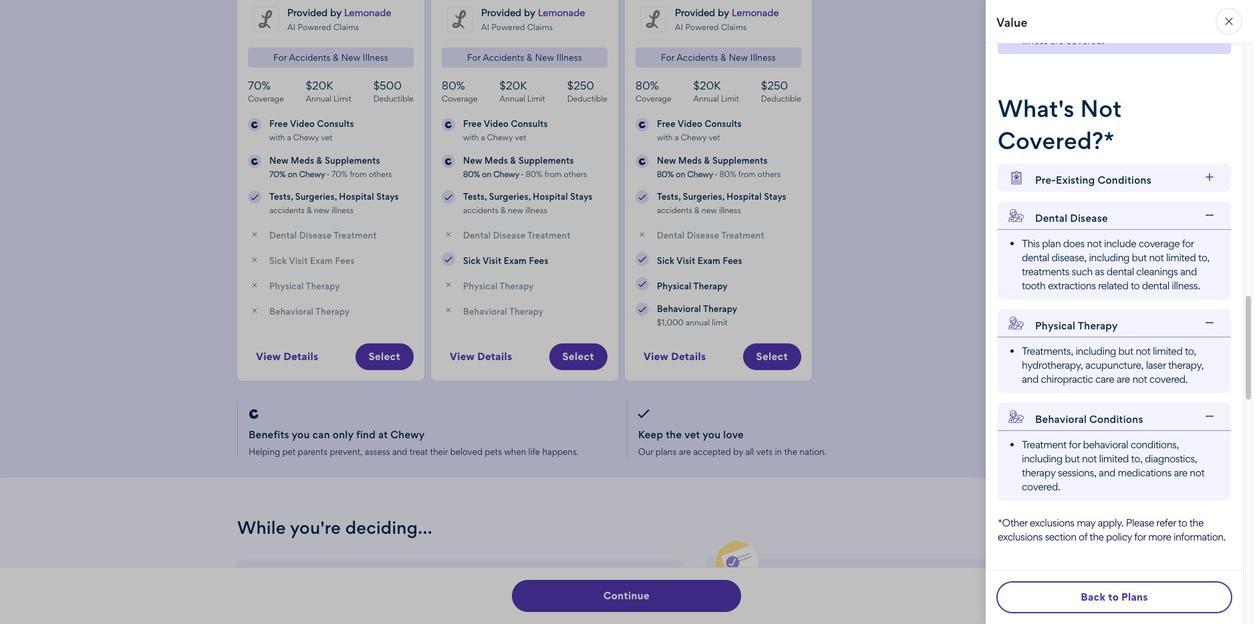 Task type: locate. For each thing, give the bounding box(es) containing it.
%
[[262, 79, 271, 92], [457, 79, 465, 92], [651, 79, 659, 92]]

treatment for behavioral conditions, including but not limited to,           diagnostics, therapy sessions, and medications are not covered.
[[1022, 438, 1205, 493]]

the left #1
[[310, 595, 326, 608]]

related up the new on the right top of the page
[[1145, 6, 1175, 19]]

chiropractic
[[1041, 373, 1094, 386]]

for accidents & new illness for third lemonade insurance logo
[[661, 52, 776, 63]]

2 80 % from the left
[[636, 79, 659, 92]]

to, up therapy, in the right bottom of the page
[[1186, 345, 1197, 357]]

to down cleanings
[[1131, 279, 1140, 292]]

care
[[1096, 373, 1115, 386]]

1 80% from the left
[[463, 169, 480, 179]]

2 horizontal spatial dental disease treatment
[[657, 230, 765, 241]]

3 % from the left
[[651, 79, 659, 92]]

vet left "love"
[[685, 429, 701, 441]]

excluded benefit image for 250
[[442, 303, 455, 318]]

1 vertical spatial but
[[1119, 345, 1134, 357]]

details
[[284, 350, 319, 363], [478, 350, 513, 363], [671, 350, 706, 363]]

view details
[[256, 350, 319, 363], [450, 350, 513, 363], [644, 350, 706, 363]]

0 horizontal spatial of
[[1079, 531, 1088, 543]]

1 horizontal spatial supplements
[[519, 155, 574, 166]]

illnesses
[[248, 595, 290, 608]]

1 horizontal spatial visit
[[483, 255, 502, 266]]

but up cleanings
[[1133, 251, 1147, 264]]

view
[[256, 350, 281, 363], [450, 350, 475, 363], [644, 350, 669, 363]]

1 horizontal spatial view details button
[[442, 344, 521, 370]]

0 vertical spatial but
[[1133, 251, 1147, 264]]

1 new meds & supplements 80% on chewy · from the left
[[463, 155, 574, 179]]

1 vertical spatial covered.
[[1150, 373, 1189, 386]]

0 horizontal spatial stays
[[377, 191, 399, 202]]

new meds & supplements 80% on chewy · for excluded benefit icon associated with 250 lemonade insurance logo chewy-exclusive benefit icon
[[463, 155, 574, 179]]

3 for accidents & new illness from the left
[[661, 52, 776, 63]]

3 free video consults from the left
[[657, 118, 742, 129]]

1 on from the left
[[288, 169, 297, 179]]

2 horizontal spatial to,
[[1199, 251, 1210, 264]]

1 provided by lemonade from the left
[[288, 7, 392, 18]]

or
[[1211, 20, 1219, 33]]

2 sick visit exam fees from the left
[[463, 255, 549, 266]]

1 horizontal spatial for accidents & new illness
[[467, 52, 582, 63]]

0 horizontal spatial new meds & supplements 80% on chewy ·
[[463, 155, 574, 179]]

sick visit exam fees for second view details button from left
[[463, 255, 549, 266]]

80 % for third lemonade insurance logo
[[636, 79, 659, 92]]

dental right as
[[1107, 265, 1135, 278]]

dental
[[1022, 251, 1050, 264], [1107, 265, 1135, 278], [1143, 279, 1170, 292]]

limited down coverage
[[1167, 251, 1197, 264]]

on for lemonade insurance logo related to excluded benefit icon corresponding to 500 chewy-exclusive benefit icon
[[288, 169, 297, 179]]

limited
[[1167, 251, 1197, 264], [1153, 345, 1183, 357], [1100, 452, 1129, 465]]

of
[[1131, 20, 1139, 33], [1079, 531, 1088, 543]]

stays
[[377, 191, 399, 202], [571, 191, 593, 202], [764, 191, 787, 202]]

2 for accidents & new illness from the left
[[467, 52, 582, 63]]

sick visit exam fees
[[269, 255, 355, 266], [463, 255, 549, 266], [657, 255, 743, 266]]

· for 80's chewy-exclusive benefit image
[[522, 169, 524, 179]]

deciding...
[[346, 517, 433, 538]]

not right does
[[1088, 237, 1102, 250]]

to right back
[[1109, 591, 1120, 604]]

by for third lemonade insurance logo
[[718, 7, 730, 18]]

chewy for excluded benefit icon associated with 250 lemonade insurance logo chewy-exclusive benefit icon
[[494, 169, 520, 179]]

1 250 from the left
[[574, 79, 595, 92]]

1 provided from the left
[[288, 7, 328, 18]]

2 free from the left
[[463, 118, 482, 129]]

3 surgeries, from the left
[[683, 191, 725, 202]]

1 horizontal spatial sick visit exam fees
[[463, 255, 549, 266]]

2 lemonade from the left
[[538, 7, 586, 18]]

are inside treatment for behavioral conditions, including but not limited to,           diagnostics, therapy sessions, and medications are not covered.
[[1175, 466, 1188, 479]]

1 horizontal spatial dental
[[463, 230, 491, 241]]

for down please at bottom right
[[1135, 531, 1147, 543]]

1 horizontal spatial $20k
[[500, 79, 527, 92]]

80%
[[463, 169, 480, 179], [657, 169, 674, 179]]

related down as
[[1099, 279, 1129, 292]]

of for the
[[1079, 531, 1088, 543]]

1 surgeries, from the left
[[295, 191, 337, 202]]

1 meds from the left
[[291, 155, 314, 166]]

for up sessions,
[[1069, 438, 1081, 451]]

meds inside new meds & supplements 70% on chewy ·
[[291, 155, 314, 166]]

therapy
[[500, 281, 534, 291], [694, 281, 728, 291], [306, 281, 340, 292], [704, 303, 738, 314], [510, 306, 544, 317], [316, 306, 350, 317]]

2 horizontal spatial behavioral
[[657, 303, 702, 314]]

close image
[[1223, 15, 1236, 28]]

1 by from the left
[[331, 7, 342, 18]]

1 horizontal spatial covered.
[[1067, 34, 1105, 47]]

vet right the seek
[[466, 595, 481, 608]]

but up sessions,
[[1065, 452, 1080, 465]]

1 you from the left
[[292, 429, 310, 441]]

0 horizontal spatial sick
[[269, 255, 287, 266]]

1 vertical spatial related
[[1099, 279, 1129, 292]]

2 horizontal spatial $
[[761, 79, 768, 92]]

2 view details from the left
[[450, 350, 513, 363]]

included benefit image
[[248, 191, 261, 204], [442, 191, 455, 204], [636, 191, 649, 204], [636, 252, 649, 266], [636, 278, 649, 291], [636, 303, 649, 316], [631, 404, 657, 424]]

provided for excluded benefit icon associated with 250 lemonade insurance logo
[[481, 7, 522, 18]]

behavioral for second view details button from left
[[463, 306, 508, 317]]

% for chewy-exclusive benefit image associated with 70
[[262, 79, 271, 92]]

2 horizontal spatial for accidents & new illness
[[661, 52, 776, 63]]

1 horizontal spatial of
[[1131, 20, 1139, 33]]

are down insight
[[292, 595, 307, 608]]

1 horizontal spatial lemonade insurance logo image
[[447, 6, 473, 33]]

1 horizontal spatial select button
[[549, 344, 608, 370]]

chewy inside new meds & supplements 70% on chewy ·
[[299, 169, 325, 179]]

2 horizontal spatial behavioral therapy
[[657, 303, 738, 314]]

what's not covered?*
[[998, 94, 1123, 155]]

vet
[[685, 429, 701, 441], [466, 595, 481, 608]]

2 horizontal spatial meds
[[679, 155, 702, 166]]

are down diagnostics,
[[1175, 466, 1188, 479]]

0 vertical spatial of
[[1131, 20, 1139, 33]]

you left can
[[292, 429, 310, 441]]

#1
[[329, 595, 341, 608]]

provided
[[288, 7, 328, 18], [481, 7, 522, 18], [675, 7, 716, 18]]

3 visit from the left
[[677, 255, 696, 266]]

dental disease treatment
[[269, 230, 377, 241], [463, 230, 571, 241], [657, 230, 765, 241]]

2 free video consults from the left
[[463, 118, 548, 129]]

limited down behavioral
[[1100, 452, 1129, 465]]

2 horizontal spatial details
[[671, 350, 706, 363]]

dental down cleanings
[[1143, 279, 1170, 292]]

free video consults for third lemonade insurance logo
[[657, 118, 742, 129]]

meds for chewy-exclusive benefit image associated with 70
[[291, 155, 314, 166]]

0 horizontal spatial free
[[269, 118, 288, 129]]

including up "acupuncture,"
[[1076, 345, 1117, 357]]

1 for accidents & new illness from the left
[[274, 52, 388, 63]]

1 horizontal spatial sick
[[463, 255, 481, 266]]

excluded benefit image
[[636, 227, 649, 242], [442, 303, 455, 318], [248, 303, 261, 318]]

disease
[[299, 230, 332, 241], [493, 230, 526, 241], [687, 230, 720, 241]]

while you're deciding...
[[237, 517, 433, 538]]

1 stays from the left
[[377, 191, 399, 202]]

stays for chewy-exclusive benefit image associated with 70
[[377, 191, 399, 202]]

visit
[[289, 255, 308, 266], [483, 255, 502, 266], [677, 255, 696, 266]]

treatment for select button for third view details button from the left
[[722, 230, 765, 241]]

exclusions up section
[[1030, 517, 1075, 529]]

1 horizontal spatial $ 250
[[761, 79, 789, 92]]

select button for third view details button from the left
[[743, 344, 802, 370]]

limited inside this plan does not include coverage for dental disease,           including but not limited to, treatments such as           dental cleanings and tooth extractions related to dental illness.
[[1167, 251, 1197, 264]]

lemonade insurance logo image for excluded benefit icon associated with 250
[[447, 6, 473, 33]]

and
[[1049, 6, 1066, 19], [1066, 20, 1083, 33], [1181, 265, 1198, 278], [1022, 373, 1039, 386], [1099, 466, 1116, 479]]

3 sick visit exam fees from the left
[[657, 255, 743, 266]]

1 tests, surgeries, hospital stays from the left
[[269, 191, 399, 202]]

2 new meds & supplements 80% on chewy · from the left
[[657, 155, 768, 179]]

of left a on the right
[[1131, 20, 1139, 33]]

2 · from the left
[[522, 169, 524, 179]]

3 lemonade from the left
[[732, 7, 779, 18]]

to, inside treatment for behavioral conditions, including but not limited to,           diagnostics, therapy sessions, and medications are not covered.
[[1132, 452, 1143, 465]]

to, inside this plan does not include coverage for dental disease,           including but not limited to, treatments such as           dental cleanings and tooth extractions related to dental illness.
[[1199, 251, 1210, 264]]

2 select button from the left
[[549, 344, 608, 370]]

1 lemonade from the left
[[344, 7, 392, 18]]

find
[[356, 429, 376, 441]]

lemonade insurance logo image
[[253, 6, 280, 33], [447, 6, 473, 33], [641, 6, 667, 33]]

hospital
[[339, 191, 374, 202], [533, 191, 568, 202], [727, 191, 762, 202]]

1 horizontal spatial hospital
[[533, 191, 568, 202]]

this plan does not include coverage for dental disease,           including but not limited to, treatments such as           dental cleanings and tooth extractions related to dental illness.
[[1022, 237, 1210, 292]]

sick visit exam fees for third view details button from the left
[[657, 255, 743, 266]]

2 vertical spatial including
[[1022, 452, 1063, 465]]

surgeries, for lemonade insurance logo related to excluded benefit icon corresponding to 500 chewy-exclusive benefit icon
[[295, 191, 337, 202]]

excluded benefit image
[[248, 227, 261, 242], [442, 227, 455, 242], [248, 252, 261, 267], [442, 278, 455, 292], [248, 278, 261, 293]]

including up as
[[1090, 251, 1130, 264]]

provided for third lemonade insurance logo
[[675, 7, 716, 18]]

free for chewy-exclusive benefit image associated with 70
[[269, 118, 288, 129]]

chewy-exclusive benefit image for third lemonade insurance logo
[[636, 154, 649, 168]]

pre-existing conditions image
[[1204, 171, 1217, 184]]

covered. down laser
[[1150, 373, 1189, 386]]

1 free video consults from the left
[[269, 118, 354, 129]]

are down 'diagnosis'
[[1051, 34, 1064, 47]]

chewy-exclusive benefit image
[[248, 118, 261, 132], [442, 118, 455, 132]]

0 horizontal spatial for accidents & new illness
[[274, 52, 388, 63]]

not up sessions,
[[1083, 452, 1097, 465]]

2 disease from the left
[[493, 230, 526, 241]]

may
[[1077, 517, 1096, 529]]

such
[[1072, 265, 1093, 278]]

parents
[[401, 595, 438, 608]]

1 horizontal spatial you
[[703, 429, 721, 441]]

only
[[333, 429, 354, 441]]

to, up illness. on the right top
[[1199, 251, 1210, 264]]

$ 250
[[568, 79, 595, 92], [761, 79, 789, 92]]

0 horizontal spatial accidents
[[289, 52, 331, 63]]

2 horizontal spatial view details
[[644, 350, 706, 363]]

2 horizontal spatial visit
[[677, 255, 696, 266]]

dental
[[269, 230, 297, 241], [463, 230, 491, 241], [657, 230, 685, 241]]

2 by from the left
[[524, 7, 536, 18]]

tests, for excluded benefit icon associated with 250
[[463, 191, 487, 202]]

for inside this plan does not include coverage for dental disease,           including but not limited to, treatments such as           dental cleanings and tooth extractions related to dental illness.
[[1183, 237, 1195, 250]]

1 vertical spatial of
[[1079, 531, 1088, 543]]

2 surgeries, from the left
[[489, 191, 531, 202]]

treatments,
[[1022, 345, 1074, 357]]

supplements
[[325, 155, 380, 166], [519, 155, 574, 166], [713, 155, 768, 166]]

1 vertical spatial including
[[1076, 345, 1117, 357]]

to inside '*other exclusions may apply. please refer to the exclusions section of the policy for more information.'
[[1179, 517, 1188, 529]]

1 horizontal spatial new meds & supplements 80% on chewy ·
[[657, 155, 768, 179]]

limited up laser
[[1153, 345, 1183, 357]]

2 % from the left
[[457, 79, 465, 92]]

1 horizontal spatial illness
[[557, 52, 582, 63]]

1 select button from the left
[[355, 344, 414, 370]]

1 for from the left
[[274, 52, 287, 63]]

behavioral therapy for first view details button from left
[[269, 306, 350, 317]]

0 horizontal spatial provided
[[288, 7, 328, 18]]

new meds & supplements 80% on chewy · for chewy-exclusive benefit icon for third lemonade insurance logo
[[657, 155, 768, 179]]

are inside exam and consultation fees related to the diagnosis           and treatment of a new accident or illness are covered.
[[1051, 34, 1064, 47]]

behavioral
[[657, 303, 702, 314], [463, 306, 508, 317], [269, 306, 314, 317]]

2 details from the left
[[478, 350, 513, 363]]

disease for excluded benefit icon corresponding to 500
[[299, 230, 332, 241]]

1 free from the left
[[269, 118, 288, 129]]

1 tests, from the left
[[269, 191, 293, 202]]

2 view from the left
[[450, 350, 475, 363]]

1 horizontal spatial meds
[[485, 155, 508, 166]]

0 horizontal spatial fees
[[335, 255, 355, 266]]

video for chewy-exclusive benefit image associated with 70
[[290, 118, 315, 129]]

2 vertical spatial covered.
[[1022, 481, 1061, 493]]

2 horizontal spatial select
[[757, 350, 788, 363]]

2 horizontal spatial lemonade insurance logo image
[[641, 6, 667, 33]]

0 horizontal spatial dental disease treatment
[[269, 230, 377, 241]]

to, up medications at the right of the page
[[1132, 452, 1143, 465]]

1 lemonade insurance logo image from the left
[[253, 6, 280, 33]]

what's
[[998, 94, 1075, 123]]

2 horizontal spatial $20k
[[694, 79, 721, 92]]

0 horizontal spatial visit
[[289, 255, 308, 266]]

2 illness from the left
[[557, 52, 582, 63]]

1 horizontal spatial physical therapy
[[463, 281, 534, 291]]

2 hospital from the left
[[533, 191, 568, 202]]

2 lemonade insurance logo image from the left
[[447, 6, 473, 33]]

1 horizontal spatial on
[[482, 169, 492, 179]]

2 supplements from the left
[[519, 155, 574, 166]]

but up "acupuncture,"
[[1119, 345, 1134, 357]]

the up information.
[[1190, 517, 1204, 529]]

not
[[1081, 94, 1123, 123]]

1 horizontal spatial select
[[563, 350, 594, 363]]

0 vertical spatial dental
[[1022, 251, 1050, 264]]

illness
[[1022, 34, 1048, 47]]

2 80% from the left
[[657, 169, 674, 179]]

0 horizontal spatial details
[[284, 350, 319, 363]]

3 provided by lemonade from the left
[[675, 7, 779, 18]]

0 horizontal spatial excluded benefit image
[[248, 303, 261, 318]]

supplements inside new meds & supplements 70% on chewy ·
[[325, 155, 380, 166]]

behavioral for first view details button from left
[[269, 306, 314, 317]]

0 horizontal spatial tests,
[[269, 191, 293, 202]]

covered. inside exam and consultation fees related to the diagnosis           and treatment of a new accident or illness are covered.
[[1067, 34, 1105, 47]]

therapy
[[1022, 466, 1056, 479]]

information.
[[1174, 531, 1226, 543]]

to,
[[1199, 251, 1210, 264], [1186, 345, 1197, 357], [1132, 452, 1143, 465]]

1 horizontal spatial behavioral
[[463, 306, 508, 317]]

accidents
[[289, 52, 331, 63], [483, 52, 525, 63], [677, 52, 719, 63]]

behavioral therapy for second view details button from left
[[463, 306, 544, 317]]

$ for lemonade insurance logo related to excluded benefit icon corresponding to 500
[[374, 79, 380, 92]]

250
[[574, 79, 595, 92], [768, 79, 789, 92]]

0 vertical spatial for
[[1183, 237, 1195, 250]]

1 video from the left
[[290, 118, 315, 129]]

fees
[[335, 255, 355, 266], [529, 255, 549, 266], [723, 255, 743, 266]]

treatment
[[334, 230, 377, 241], [528, 230, 571, 241], [722, 230, 765, 241], [1022, 438, 1067, 451]]

you left "love"
[[703, 429, 721, 441]]

0 horizontal spatial 80 %
[[442, 79, 465, 92]]

to up accident
[[1178, 6, 1187, 19]]

not down diagnostics,
[[1191, 466, 1205, 479]]

3 on from the left
[[676, 169, 686, 179]]

2 tests, from the left
[[463, 191, 487, 202]]

covered. down treatment
[[1067, 34, 1105, 47]]

for inside '*other exclusions may apply. please refer to the exclusions section of the policy for more information.'
[[1135, 531, 1147, 543]]

the right 'keep'
[[666, 429, 682, 441]]

$ for third lemonade insurance logo
[[761, 79, 768, 92]]

1 disease from the left
[[299, 230, 332, 241]]

1 horizontal spatial excluded benefit image
[[442, 303, 455, 318]]

3 select button from the left
[[743, 344, 802, 370]]

2 fees from the left
[[529, 255, 549, 266]]

0 horizontal spatial lemonade insurance logo image
[[253, 6, 280, 33]]

not up laser
[[1136, 345, 1151, 357]]

therapy,
[[1169, 359, 1204, 372]]

3 meds from the left
[[679, 155, 702, 166]]

3 by from the left
[[718, 7, 730, 18]]

chewy for chewy-exclusive benefit icon for third lemonade insurance logo
[[688, 169, 714, 179]]

2 horizontal spatial hospital
[[727, 191, 762, 202]]

physical therapy image
[[1204, 316, 1217, 330]]

0 horizontal spatial by
[[331, 7, 342, 18]]

you
[[292, 429, 310, 441], [703, 429, 721, 441]]

2 horizontal spatial on
[[676, 169, 686, 179]]

free
[[269, 118, 288, 129], [463, 118, 482, 129], [657, 118, 676, 129]]

1 · from the left
[[327, 169, 329, 179]]

2 horizontal spatial ·
[[716, 169, 718, 179]]

2 dental disease treatment from the left
[[463, 230, 571, 241]]

for accidents & new illness
[[274, 52, 388, 63], [467, 52, 582, 63], [661, 52, 776, 63]]

0 horizontal spatial consults
[[317, 118, 354, 129]]

covered.
[[1067, 34, 1105, 47], [1150, 373, 1189, 386], [1022, 481, 1061, 493]]

0 horizontal spatial meds
[[291, 155, 314, 166]]

1 horizontal spatial for
[[1135, 531, 1147, 543]]

2 chewy-exclusive benefit image from the left
[[442, 118, 455, 132]]

& inside new meds & supplements 70% on chewy ·
[[317, 155, 323, 166]]

provided by lemonade for lemonade insurance logo related to excluded benefit icon corresponding to 500
[[288, 7, 392, 18]]

1 horizontal spatial view details
[[450, 350, 513, 363]]

free video consults for excluded benefit icon associated with 250 lemonade insurance logo
[[463, 118, 548, 129]]

· inside new meds & supplements 70% on chewy ·
[[327, 169, 329, 179]]

3 free from the left
[[657, 118, 676, 129]]

1 horizontal spatial tests,
[[463, 191, 487, 202]]

on
[[288, 169, 297, 179], [482, 169, 492, 179], [676, 169, 686, 179]]

1 horizontal spatial chewy-exclusive benefit image
[[442, 118, 455, 132]]

included benefit image
[[442, 252, 455, 266]]

3 view details from the left
[[644, 350, 706, 363]]

to right refer
[[1179, 517, 1188, 529]]

chewy-exclusive benefit image for lemonade insurance logo related to excluded benefit icon corresponding to 500
[[248, 154, 261, 168]]

provided by lemonade for excluded benefit icon associated with 250 lemonade insurance logo
[[481, 7, 586, 18]]

exclusions
[[1030, 517, 1075, 529], [998, 531, 1043, 543]]

including
[[1090, 251, 1130, 264], [1076, 345, 1117, 357], [1022, 452, 1063, 465]]

0 horizontal spatial surgeries,
[[295, 191, 337, 202]]

free video consults
[[269, 118, 354, 129], [463, 118, 548, 129], [657, 118, 742, 129]]

3 fees from the left
[[723, 255, 743, 266]]

to inside back to plans button
[[1109, 591, 1120, 604]]

0 vertical spatial limited
[[1167, 251, 1197, 264]]

while
[[237, 517, 286, 538]]

chewy for lemonade insurance logo related to excluded benefit icon corresponding to 500 chewy-exclusive benefit icon
[[299, 169, 325, 179]]

the up accident
[[1189, 6, 1203, 19]]

$
[[374, 79, 380, 92], [568, 79, 574, 92], [761, 79, 768, 92]]

for
[[274, 52, 287, 63], [467, 52, 481, 63], [661, 52, 675, 63]]

and inside this plan does not include coverage for dental disease,           including but not limited to, treatments such as           dental cleanings and tooth extractions related to dental illness.
[[1181, 265, 1198, 278]]

0 vertical spatial including
[[1090, 251, 1130, 264]]

1 horizontal spatial provided
[[481, 7, 522, 18]]

excluded benefit image for 500
[[248, 303, 261, 318]]

exam
[[1022, 6, 1047, 19], [310, 255, 333, 266], [504, 255, 527, 266], [698, 255, 721, 266]]

80 % for excluded benefit icon associated with 250 lemonade insurance logo
[[442, 79, 465, 92]]

including up therapy
[[1022, 452, 1063, 465]]

of inside exam and consultation fees related to the diagnosis           and treatment of a new accident or illness are covered.
[[1131, 20, 1139, 33]]

0 horizontal spatial $20k
[[306, 79, 333, 92]]

chewy
[[299, 169, 325, 179], [494, 169, 520, 179], [688, 169, 714, 179], [391, 429, 425, 441]]

0 horizontal spatial vet
[[466, 595, 481, 608]]

0 horizontal spatial behavioral therapy
[[269, 306, 350, 317]]

1 details from the left
[[284, 350, 319, 363]]

250 for third lemonade insurance logo
[[768, 79, 789, 92]]

insight
[[265, 574, 302, 584]]

1 $20k from the left
[[306, 79, 333, 92]]

1 horizontal spatial provided by lemonade
[[481, 7, 586, 18]]

treatments, including but not limited to, hydrotherapy, acupuncture, laser therapy, and chiropractic care are not covered.
[[1022, 345, 1204, 386]]

exclusions down *other
[[998, 531, 1043, 543]]

dental down this
[[1022, 251, 1050, 264]]

0 horizontal spatial $
[[374, 79, 380, 92]]

medications
[[1118, 466, 1172, 479]]

for for third lemonade insurance logo
[[661, 52, 675, 63]]

1 $ 250 from the left
[[568, 79, 595, 92]]

1 dental from the left
[[269, 230, 297, 241]]

covered. down therapy
[[1022, 481, 1061, 493]]

stays for 80's chewy-exclusive benefit image
[[571, 191, 593, 202]]

to, inside treatments, including but not limited to, hydrotherapy, acupuncture, laser therapy, and chiropractic care are not covered.
[[1186, 345, 1197, 357]]

of inside '*other exclusions may apply. please refer to the exclusions section of the policy for more information.'
[[1079, 531, 1088, 543]]

exam for select button for third view details button from the left
[[698, 255, 721, 266]]

2 provided from the left
[[481, 7, 522, 18]]

1 horizontal spatial tests, surgeries, hospital stays
[[463, 191, 593, 202]]

of down may
[[1079, 531, 1088, 543]]

1 horizontal spatial behavioral therapy
[[463, 306, 544, 317]]

0 horizontal spatial video
[[290, 118, 315, 129]]

on inside new meds & supplements 70% on chewy ·
[[288, 169, 297, 179]]

and down behavioral
[[1099, 466, 1116, 479]]

2 vertical spatial for
[[1135, 531, 1147, 543]]

for
[[1183, 237, 1195, 250], [1069, 438, 1081, 451], [1135, 531, 1147, 543]]

the down may
[[1090, 531, 1104, 543]]

0 horizontal spatial behavioral
[[269, 306, 314, 317]]

1 view details from the left
[[256, 350, 319, 363]]

1 dental disease treatment from the left
[[269, 230, 377, 241]]

free video consults for lemonade insurance logo related to excluded benefit icon corresponding to 500
[[269, 118, 354, 129]]

including inside treatment for behavioral conditions, including but not limited to,           diagnostics, therapy sessions, and medications are not covered.
[[1022, 452, 1063, 465]]

2 on from the left
[[482, 169, 492, 179]]

chewy-exclusive benefit image
[[636, 118, 649, 132], [248, 154, 261, 168], [442, 154, 455, 168], [636, 154, 649, 168]]

not up cleanings
[[1150, 251, 1164, 264]]

on for excluded benefit icon associated with 250 lemonade insurance logo chewy-exclusive benefit icon
[[482, 169, 492, 179]]

for inside treatment for behavioral conditions, including but not limited to,           diagnostics, therapy sessions, and medications are not covered.
[[1069, 438, 1081, 451]]

and up illness. on the right top
[[1181, 265, 1198, 278]]

$20k
[[306, 79, 333, 92], [500, 79, 527, 92], [694, 79, 721, 92]]

1 80 from the left
[[442, 79, 457, 92]]

1 horizontal spatial for
[[467, 52, 481, 63]]

1 supplements from the left
[[325, 155, 380, 166]]

provided by lemonade
[[288, 7, 392, 18], [481, 7, 586, 18], [675, 7, 779, 18]]

and down hydrotherapy,
[[1022, 373, 1039, 386]]

select button
[[355, 344, 414, 370], [549, 344, 608, 370], [743, 344, 802, 370]]

dental for excluded benefit icon associated with 250
[[463, 230, 491, 241]]

lemonade
[[344, 7, 392, 18], [538, 7, 586, 18], [732, 7, 779, 18]]

3 select from the left
[[757, 350, 788, 363]]

2 horizontal spatial disease
[[687, 230, 720, 241]]

3 dental disease treatment from the left
[[657, 230, 765, 241]]

back to plans
[[1081, 591, 1149, 604]]

1 $ from the left
[[374, 79, 380, 92]]

2 sick from the left
[[463, 255, 481, 266]]

conditions,
[[1131, 438, 1180, 451]]

2 stays from the left
[[571, 191, 593, 202]]

1 horizontal spatial disease
[[493, 230, 526, 241]]

for right coverage
[[1183, 237, 1195, 250]]

0 horizontal spatial related
[[1099, 279, 1129, 292]]

2 horizontal spatial view details button
[[636, 344, 714, 370]]

1 horizontal spatial details
[[478, 350, 513, 363]]

1 view details button from the left
[[248, 344, 327, 370]]

3 provided from the left
[[675, 7, 716, 18]]

2 horizontal spatial for
[[661, 52, 675, 63]]

are down "acupuncture,"
[[1117, 373, 1131, 386]]

0 horizontal spatial select button
[[355, 344, 414, 370]]



Task type: vqa. For each thing, say whether or not it's contained in the screenshot.
first-
no



Task type: describe. For each thing, give the bounding box(es) containing it.
and inside treatments, including but not limited to, hydrotherapy, acupuncture, laser therapy, and chiropractic care are not covered.
[[1022, 373, 1039, 386]]

covered. inside treatment for behavioral conditions, including but not limited to,           diagnostics, therapy sessions, and medications are not covered.
[[1022, 481, 1061, 493]]

3 dental from the left
[[657, 230, 685, 241]]

dog
[[379, 595, 399, 608]]

exam inside exam and consultation fees related to the diagnosis           and treatment of a new accident or illness are covered.
[[1022, 6, 1047, 19]]

select button for second view details button from left
[[549, 344, 608, 370]]

value
[[997, 15, 1028, 29]]

limited inside treatments, including but not limited to, hydrotherapy, acupuncture, laser therapy, and chiropractic care are not covered.
[[1153, 345, 1183, 357]]

cleanings
[[1137, 265, 1179, 278]]

value dialog
[[985, 0, 1254, 625]]

1 view from the left
[[256, 350, 281, 363]]

physical therapy for second view details button from left
[[463, 281, 534, 291]]

please
[[1127, 517, 1155, 529]]

including inside this plan does not include coverage for dental disease,           including but not limited to, treatments such as           dental cleanings and tooth extractions related to dental illness.
[[1090, 251, 1130, 264]]

chewy-exclusive benefit image for 80
[[442, 118, 455, 132]]

section
[[1045, 531, 1077, 543]]

at
[[378, 429, 388, 441]]

$20k for chewy-exclusive benefit image associated with 70
[[306, 79, 333, 92]]

new
[[1149, 20, 1168, 33]]

2 select from the left
[[563, 350, 594, 363]]

claims
[[1041, 624, 1116, 625]]

3 $20k from the left
[[694, 79, 721, 92]]

3 supplements from the left
[[713, 155, 768, 166]]

meds for 80's chewy-exclusive benefit image
[[485, 155, 508, 166]]

physical therapy for third view details button from the left
[[657, 281, 728, 291]]

and up 'diagnosis'
[[1049, 6, 1066, 19]]

keep
[[639, 429, 664, 441]]

video for 80's chewy-exclusive benefit image
[[484, 118, 509, 129]]

2 horizontal spatial excluded benefit image
[[636, 227, 649, 242]]

love
[[724, 429, 744, 441]]

diagnosis
[[1022, 20, 1064, 33]]

hydrotherapy,
[[1022, 359, 1084, 372]]

3 view from the left
[[644, 350, 669, 363]]

$ 250 for excluded benefit icon associated with 250 lemonade insurance logo
[[568, 79, 595, 92]]

*other exclusions may apply. please refer to the exclusions section of the policy for more information.
[[998, 517, 1226, 543]]

80% for chewy-exclusive benefit icon for third lemonade insurance logo
[[657, 169, 674, 179]]

of for a
[[1131, 20, 1139, 33]]

free for 80's chewy-exclusive benefit image
[[463, 118, 482, 129]]

1 vertical spatial exclusions
[[998, 531, 1043, 543]]

continue
[[604, 590, 650, 603]]

not down laser
[[1133, 373, 1148, 386]]

benefits
[[249, 429, 289, 441]]

how
[[996, 592, 1047, 621]]

keep the vet you love
[[639, 429, 744, 441]]

behavioral for third view details button from the left
[[657, 303, 702, 314]]

file
[[996, 624, 1035, 625]]

hospital for chewy-exclusive benefit image associated with 70
[[339, 191, 374, 202]]

new meds & supplements 70% on chewy ·
[[269, 155, 380, 179]]

500
[[380, 79, 402, 92]]

to inside this plan does not include coverage for dental disease,           including but not limited to, treatments such as           dental cleanings and tooth extractions related to dental illness.
[[1131, 279, 1140, 292]]

related inside exam and consultation fees related to the diagnosis           and treatment of a new accident or illness are covered.
[[1145, 6, 1175, 19]]

by for excluded benefit icon associated with 250 lemonade insurance logo
[[524, 7, 536, 18]]

lemonade for excluded benefit icon associated with 250 lemonade insurance logo
[[538, 7, 586, 18]]

exam for select button related to first view details button from left
[[310, 255, 333, 266]]

limited inside treatment for behavioral conditions, including but not limited to,           diagnostics, therapy sessions, and medications are not covered.
[[1100, 452, 1129, 465]]

and down consultation
[[1066, 20, 1083, 33]]

3 sick from the left
[[657, 255, 675, 266]]

3 view details button from the left
[[636, 344, 714, 370]]

3 tests, from the left
[[657, 191, 681, 202]]

you'll
[[1052, 592, 1111, 621]]

1 select from the left
[[369, 350, 401, 363]]

chewy-exclusive benefit image for 70
[[248, 118, 261, 132]]

surgeries, for excluded benefit icon associated with 250 lemonade insurance logo chewy-exclusive benefit icon
[[489, 191, 531, 202]]

plans
[[1122, 591, 1149, 604]]

lemonade insurance logo image for excluded benefit icon corresponding to 500
[[253, 6, 280, 33]]

1 accidents from the left
[[289, 52, 331, 63]]

surgeries, for chewy-exclusive benefit icon for third lemonade insurance logo
[[683, 191, 725, 202]]

how you'll file claims
[[996, 592, 1116, 625]]

sick visit exam fees for first view details button from left
[[269, 255, 355, 266]]

coverage
[[1139, 237, 1180, 250]]

laser
[[1147, 359, 1166, 372]]

disease,
[[1052, 251, 1087, 264]]

new inside new meds & supplements 70% on chewy ·
[[269, 155, 289, 166]]

continue button
[[512, 580, 742, 613]]

3 stays from the left
[[764, 191, 787, 202]]

tooth
[[1022, 279, 1046, 292]]

1 sick from the left
[[269, 255, 287, 266]]

· for chewy-exclusive benefit image associated with 70
[[327, 169, 329, 179]]

0 horizontal spatial physical
[[269, 281, 304, 292]]

for accidents & new illness for lemonade insurance logo related to excluded benefit icon corresponding to 500
[[274, 52, 388, 63]]

0 vertical spatial vet
[[685, 429, 701, 441]]

plan
[[1043, 237, 1061, 250]]

2 view details button from the left
[[442, 344, 521, 370]]

lemonade for lemonade insurance logo related to excluded benefit icon corresponding to 500
[[344, 7, 392, 18]]

a
[[1142, 20, 1147, 33]]

1 vertical spatial vet
[[466, 595, 481, 608]]

refer
[[1157, 517, 1177, 529]]

exam and consultation fees related to the diagnosis           and treatment of a new accident or illness are covered.
[[1022, 6, 1219, 47]]

apply.
[[1098, 517, 1124, 529]]

tests, for excluded benefit icon corresponding to 500
[[269, 191, 293, 202]]

lemonade for third lemonade insurance logo
[[732, 7, 779, 18]]

acupuncture,
[[1086, 359, 1144, 372]]

but inside treatments, including but not limited to, hydrotherapy, acupuncture, laser therapy, and chiropractic care are not covered.
[[1119, 345, 1134, 357]]

view details for excluded benefit icon associated with 250
[[450, 350, 513, 363]]

2 consults from the left
[[511, 118, 548, 129]]

2 visit from the left
[[483, 255, 502, 266]]

back
[[1081, 591, 1106, 604]]

for for excluded benefit icon associated with 250 lemonade insurance logo
[[467, 52, 481, 63]]

physical therapy for first view details button from left
[[269, 281, 340, 292]]

meet
[[716, 595, 753, 613]]

behavioral
[[1084, 438, 1129, 451]]

treatments
[[1022, 265, 1070, 278]]

% for 80's chewy-exclusive benefit image
[[457, 79, 465, 92]]

seek
[[441, 595, 463, 608]]

benefits you can only find at chewy
[[249, 429, 425, 441]]

behavioral therapy for third view details button from the left
[[657, 303, 738, 314]]

3 details from the left
[[671, 350, 706, 363]]

can
[[313, 429, 330, 441]]

$ 500
[[374, 79, 402, 92]]

this
[[1022, 237, 1040, 250]]

accident
[[1170, 20, 1208, 33]]

does
[[1064, 237, 1085, 250]]

3 · from the left
[[716, 169, 718, 179]]

diagnostics,
[[1146, 452, 1198, 465]]

1 horizontal spatial physical
[[463, 281, 498, 291]]

policy
[[1107, 531, 1133, 543]]

covered?*
[[998, 126, 1115, 155]]

3 lemonade insurance logo image from the left
[[641, 6, 667, 33]]

3 accidents from the left
[[677, 52, 719, 63]]

include
[[1105, 237, 1137, 250]]

$ for excluded benefit icon associated with 250 lemonade insurance logo
[[568, 79, 574, 92]]

3 illness from the left
[[751, 52, 776, 63]]

care.
[[484, 595, 508, 608]]

the right meet
[[756, 595, 779, 613]]

on for chewy-exclusive benefit icon for third lemonade insurance logo
[[676, 169, 686, 179]]

3 consults from the left
[[705, 118, 742, 129]]

$20k for 80's chewy-exclusive benefit image
[[500, 79, 527, 92]]

2 accidents from the left
[[483, 52, 525, 63]]

70%
[[269, 169, 286, 179]]

reason
[[344, 595, 377, 608]]

you're
[[290, 517, 341, 538]]

0 vertical spatial exclusions
[[1030, 517, 1075, 529]]

1 fees from the left
[[335, 255, 355, 266]]

illnesses are the #1 reason dog parents seek vet care.
[[248, 595, 508, 608]]

chewy-exclusive benefit image for excluded benefit icon associated with 250 lemonade insurance logo
[[442, 154, 455, 168]]

tests, surgeries, hospital stays for excluded benefit icon associated with 250 lemonade insurance logo chewy-exclusive benefit icon
[[463, 191, 593, 202]]

provided for lemonade insurance logo related to excluded benefit icon corresponding to 500
[[288, 7, 328, 18]]

hospital for 80's chewy-exclusive benefit image
[[533, 191, 568, 202]]

250 for excluded benefit icon associated with 250 lemonade insurance logo
[[574, 79, 595, 92]]

1 vertical spatial dental
[[1107, 265, 1135, 278]]

behavioral conditions image
[[1204, 410, 1217, 423]]

1 visit from the left
[[289, 255, 308, 266]]

illness.
[[1172, 279, 1201, 292]]

more
[[1149, 531, 1172, 543]]

but inside treatment for behavioral conditions, including but not limited to,           diagnostics, therapy sessions, and medications are not covered.
[[1065, 452, 1080, 465]]

2 horizontal spatial physical
[[657, 281, 692, 291]]

but inside this plan does not include coverage for dental disease,           including but not limited to, treatments such as           dental cleanings and tooth extractions related to dental illness.
[[1133, 251, 1147, 264]]

3 disease from the left
[[687, 230, 720, 241]]

by for lemonade insurance logo related to excluded benefit icon corresponding to 500
[[331, 7, 342, 18]]

including inside treatments, including but not limited to, hydrotherapy, acupuncture, laser therapy, and chiropractic care are not covered.
[[1076, 345, 1117, 357]]

3 hospital from the left
[[727, 191, 762, 202]]

treatment for select button associated with second view details button from left
[[528, 230, 571, 241]]

2 80 from the left
[[636, 79, 651, 92]]

provider
[[783, 595, 841, 613]]

$ 250 for third lemonade insurance logo
[[761, 79, 789, 92]]

dental disease image
[[1204, 209, 1217, 222]]

treatment inside treatment for behavioral conditions, including but not limited to,           diagnostics, therapy sessions, and medications are not covered.
[[1022, 438, 1067, 451]]

70
[[248, 79, 262, 92]]

consultation
[[1068, 6, 1122, 19]]

*other
[[998, 517, 1028, 529]]

covered. inside treatments, including but not limited to, hydrotherapy, acupuncture, laser therapy, and chiropractic care are not covered.
[[1150, 373, 1189, 386]]

and inside treatment for behavioral conditions, including but not limited to,           diagnostics, therapy sessions, and medications are not covered.
[[1099, 466, 1116, 479]]

related inside this plan does not include coverage for dental disease,           including but not limited to, treatments such as           dental cleanings and tooth extractions related to dental illness.
[[1099, 279, 1129, 292]]

3 video from the left
[[678, 118, 703, 129]]

extractions
[[1048, 279, 1097, 292]]

meet the provider
[[716, 595, 841, 613]]

1 consults from the left
[[317, 118, 354, 129]]

treatment
[[1085, 20, 1128, 33]]

1 illness from the left
[[363, 52, 388, 63]]

80% for excluded benefit icon associated with 250 lemonade insurance logo chewy-exclusive benefit icon
[[463, 169, 480, 179]]

dental for excluded benefit icon corresponding to 500
[[269, 230, 297, 241]]

tests, surgeries, hospital stays for lemonade insurance logo related to excluded benefit icon corresponding to 500 chewy-exclusive benefit icon
[[269, 191, 399, 202]]

for accidents & new illness for excluded benefit icon associated with 250 lemonade insurance logo
[[467, 52, 582, 63]]

as
[[1096, 265, 1105, 278]]

for for lemonade insurance logo related to excluded benefit icon corresponding to 500
[[274, 52, 287, 63]]

the inside exam and consultation fees related to the diagnosis           and treatment of a new accident or illness are covered.
[[1189, 6, 1203, 19]]

tests, surgeries, hospital stays for chewy-exclusive benefit icon for third lemonade insurance logo
[[657, 191, 787, 202]]

are inside treatments, including but not limited to, hydrotherapy, acupuncture, laser therapy, and chiropractic care are not covered.
[[1117, 373, 1131, 386]]

70 %
[[248, 79, 271, 92]]

to inside exam and consultation fees related to the diagnosis           and treatment of a new accident or illness are covered.
[[1178, 6, 1187, 19]]

back to plans button
[[997, 582, 1233, 614]]

select button for first view details button from left
[[355, 344, 414, 370]]

provided by lemonade for third lemonade insurance logo
[[675, 7, 779, 18]]

fees
[[1125, 6, 1143, 19]]

view details for excluded benefit icon corresponding to 500
[[256, 350, 319, 363]]

treatment for select button related to first view details button from left
[[334, 230, 377, 241]]

disease for excluded benefit icon associated with 250
[[493, 230, 526, 241]]

sessions,
[[1058, 466, 1097, 479]]

exam for select button associated with second view details button from left
[[504, 255, 527, 266]]

2 you from the left
[[703, 429, 721, 441]]

2 vertical spatial dental
[[1143, 279, 1170, 292]]



